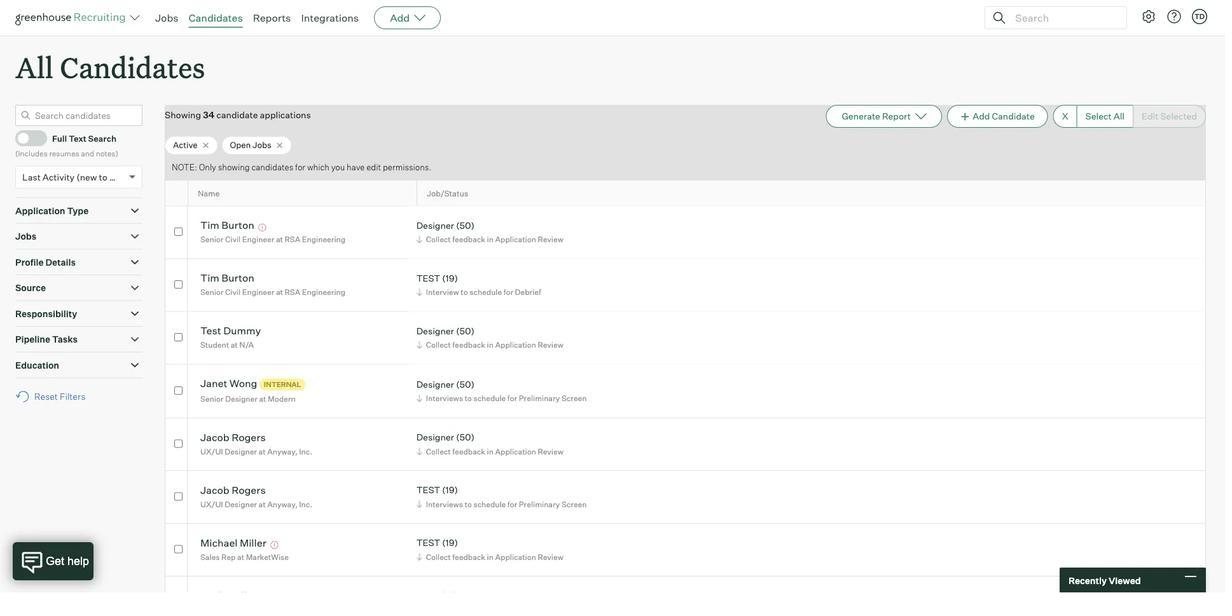 Task type: locate. For each thing, give the bounding box(es) containing it.
1 vertical spatial inc.
[[299, 500, 312, 509]]

2 vertical spatial (19)
[[442, 538, 458, 549]]

at inside test dummy student at n/a
[[231, 340, 238, 350]]

(50) for ux/ui designer at anyway, inc.
[[456, 432, 475, 443]]

0 vertical spatial inc.
[[299, 447, 312, 457]]

2 (50) from the top
[[456, 326, 475, 337]]

at left n/a
[[231, 340, 238, 350]]

tim burton link up test dummy link
[[200, 272, 254, 286]]

collect feedback in application review link
[[415, 234, 567, 246], [415, 339, 567, 351], [415, 446, 567, 458], [415, 551, 567, 563]]

1 vertical spatial jacob
[[200, 484, 229, 497]]

jacob rogers link
[[200, 431, 266, 446], [200, 484, 266, 499]]

2 collect from the top
[[426, 340, 451, 350]]

in for student at n/a
[[487, 340, 494, 350]]

review
[[538, 235, 564, 244], [538, 340, 564, 350], [538, 447, 564, 457], [538, 553, 564, 562]]

2 review from the top
[[538, 340, 564, 350]]

schedule inside test (19) interviews to schedule for preliminary screen
[[474, 500, 506, 509]]

burton inside the tim burton senior civil engineer at rsa engineering
[[222, 272, 254, 284]]

application for senior civil engineer at rsa engineering
[[495, 235, 536, 244]]

inc. for test (19)
[[299, 500, 312, 509]]

checkmark image
[[21, 133, 31, 142]]

0 vertical spatial rsa
[[285, 235, 300, 244]]

filters
[[60, 391, 85, 402]]

0 vertical spatial civil
[[225, 235, 241, 244]]

tim burton link left tim burton has been in application review for more than 5 days image
[[200, 219, 254, 234]]

application up 'debrief'
[[495, 235, 536, 244]]

1 vertical spatial jacob rogers link
[[200, 484, 266, 499]]

review inside the test (19) collect feedback in application review
[[538, 553, 564, 562]]

preliminary
[[519, 394, 560, 403], [519, 500, 560, 509]]

civil up test dummy link
[[225, 288, 241, 297]]

all candidates
[[15, 48, 205, 86]]

x link
[[1053, 105, 1077, 128]]

for inside designer (50) interviews to schedule for preliminary screen
[[508, 394, 517, 403]]

rsa inside the tim burton senior civil engineer at rsa engineering
[[285, 288, 300, 297]]

jacob rogers ux/ui designer at anyway, inc. down senior designer at modern
[[200, 431, 312, 457]]

candidate
[[216, 110, 258, 121]]

1 vertical spatial ux/ui
[[200, 500, 223, 509]]

recently viewed
[[1069, 575, 1141, 586]]

(19) inside test (19) interviews to schedule for preliminary screen
[[442, 485, 458, 496]]

designer inside designer (50) interviews to schedule for preliminary screen
[[416, 379, 454, 390]]

0 vertical spatial jacob rogers link
[[200, 431, 266, 446]]

1 horizontal spatial add
[[973, 111, 990, 122]]

4 (50) from the top
[[456, 432, 475, 443]]

rogers up miller
[[232, 484, 266, 497]]

designer (50) collect feedback in application review
[[416, 220, 564, 244], [416, 326, 564, 350], [416, 432, 564, 457]]

engineering
[[302, 235, 345, 244], [302, 288, 345, 297]]

jobs link
[[155, 11, 178, 24]]

burton
[[222, 219, 254, 232], [222, 272, 254, 284]]

to
[[99, 172, 107, 183], [461, 288, 468, 297], [465, 394, 472, 403], [465, 500, 472, 509]]

integrations
[[301, 11, 359, 24]]

designer (50) collect feedback in application review up test (19) interview to schedule for debrief
[[416, 220, 564, 244]]

0 vertical spatial add
[[390, 11, 410, 24]]

2 jacob from the top
[[200, 484, 229, 497]]

0 vertical spatial designer (50) collect feedback in application review
[[416, 220, 564, 244]]

1 vertical spatial designer (50) collect feedback in application review
[[416, 326, 564, 350]]

have
[[347, 162, 365, 173]]

application for student at n/a
[[495, 340, 536, 350]]

3 collect from the top
[[426, 447, 451, 457]]

designer
[[416, 220, 454, 231], [416, 326, 454, 337], [416, 379, 454, 390], [225, 394, 258, 404], [416, 432, 454, 443], [225, 447, 257, 457], [225, 500, 257, 509]]

designer (50) collect feedback in application review down interview to schedule for debrief link
[[416, 326, 564, 350]]

1 interviews from the top
[[426, 394, 463, 403]]

tim inside "link"
[[200, 219, 219, 232]]

candidate
[[992, 111, 1035, 122]]

2 in from the top
[[487, 340, 494, 350]]

review for sales rep at marketwise
[[538, 553, 564, 562]]

jacob up michael
[[200, 484, 229, 497]]

1 jacob rogers ux/ui designer at anyway, inc. from the top
[[200, 431, 312, 457]]

only
[[199, 162, 216, 173]]

jobs
[[155, 11, 178, 24], [253, 140, 271, 150], [15, 231, 36, 242]]

0 vertical spatial interviews
[[426, 394, 463, 403]]

at inside the tim burton senior civil engineer at rsa engineering
[[276, 288, 283, 297]]

anyway, up the michael miller has been in application review for more than 5 days icon
[[267, 500, 298, 509]]

engineer down tim burton has been in application review for more than 5 days image
[[242, 235, 274, 244]]

in inside the test (19) collect feedback in application review
[[487, 553, 494, 562]]

1 interviews to schedule for preliminary screen link from the top
[[415, 392, 590, 405]]

in down test (19) interviews to schedule for preliminary screen
[[487, 553, 494, 562]]

3 (19) from the top
[[442, 538, 458, 549]]

to for test (19) interviews to schedule for preliminary screen
[[465, 500, 472, 509]]

senior down janet on the bottom left
[[200, 394, 224, 404]]

text
[[69, 133, 86, 143]]

civil down tim burton
[[225, 235, 241, 244]]

interviews to schedule for preliminary screen link for (50)
[[415, 392, 590, 405]]

tim for tim burton senior civil engineer at rsa engineering
[[200, 272, 219, 284]]

1 test from the top
[[416, 273, 440, 284]]

screen inside test (19) interviews to schedule for preliminary screen
[[562, 500, 587, 509]]

at down senior civil engineer at rsa engineering
[[276, 288, 283, 297]]

1 in from the top
[[487, 235, 494, 244]]

0 vertical spatial candidates
[[189, 11, 243, 24]]

2 engineer from the top
[[242, 288, 274, 297]]

candidates right the jobs link
[[189, 11, 243, 24]]

profile
[[15, 257, 44, 268]]

for inside test (19) interviews to schedule for preliminary screen
[[508, 500, 517, 509]]

add inside popup button
[[390, 11, 410, 24]]

tim up test
[[200, 272, 219, 284]]

1 collect feedback in application review link from the top
[[415, 234, 567, 246]]

Search candidates field
[[15, 105, 142, 126]]

2 designer (50) collect feedback in application review from the top
[[416, 326, 564, 350]]

2 vertical spatial designer (50) collect feedback in application review
[[416, 432, 564, 457]]

1 senior from the top
[[200, 235, 224, 244]]

test inside test (19) interviews to schedule for preliminary screen
[[416, 485, 440, 496]]

1 vertical spatial burton
[[222, 272, 254, 284]]

michael miller link
[[200, 537, 266, 551]]

0 horizontal spatial add
[[390, 11, 410, 24]]

application inside the test (19) collect feedback in application review
[[495, 553, 536, 562]]

all right select
[[1114, 111, 1125, 122]]

1 vertical spatial civil
[[225, 288, 241, 297]]

1 anyway, from the top
[[267, 447, 298, 457]]

interviews inside test (19) interviews to schedule for preliminary screen
[[426, 500, 463, 509]]

1 vertical spatial jobs
[[253, 140, 271, 150]]

1 vertical spatial (19)
[[442, 485, 458, 496]]

application
[[15, 205, 65, 216], [495, 235, 536, 244], [495, 340, 536, 350], [495, 447, 536, 457], [495, 553, 536, 562]]

0 vertical spatial engineering
[[302, 235, 345, 244]]

2 rogers from the top
[[232, 484, 266, 497]]

civil
[[225, 235, 241, 244], [225, 288, 241, 297]]

(50) for senior designer at modern
[[456, 379, 475, 390]]

2 vertical spatial test
[[416, 538, 440, 549]]

1 vertical spatial interviews
[[426, 500, 463, 509]]

tim inside the tim burton senior civil engineer at rsa engineering
[[200, 272, 219, 284]]

3 (50) from the top
[[456, 379, 475, 390]]

ux/ui
[[200, 447, 223, 457], [200, 500, 223, 509]]

search
[[88, 133, 116, 143]]

1 burton from the top
[[222, 219, 254, 232]]

collect feedback in application review link for sales rep at marketwise
[[415, 551, 567, 563]]

2 tim from the top
[[200, 272, 219, 284]]

configure image
[[1141, 9, 1157, 24]]

3 senior from the top
[[200, 394, 224, 404]]

review for student at n/a
[[538, 340, 564, 350]]

2 interviews from the top
[[426, 500, 463, 509]]

anyway, for designer (50)
[[267, 447, 298, 457]]

preliminary inside test (19) interviews to schedule for preliminary screen
[[519, 500, 560, 509]]

2 collect feedback in application review link from the top
[[415, 339, 567, 351]]

interviews to schedule for preliminary screen link for (19)
[[415, 499, 590, 511]]

jacob rogers link up michael miller
[[200, 484, 266, 499]]

internal
[[264, 381, 301, 389]]

to inside designer (50) interviews to schedule for preliminary screen
[[465, 394, 472, 403]]

1 vertical spatial senior
[[200, 288, 224, 297]]

open
[[230, 140, 251, 150]]

0 vertical spatial preliminary
[[519, 394, 560, 403]]

1 vertical spatial add
[[973, 111, 990, 122]]

1 horizontal spatial all
[[1114, 111, 1125, 122]]

schedule inside designer (50) interviews to schedule for preliminary screen
[[474, 394, 506, 403]]

in for ux/ui designer at anyway, inc.
[[487, 447, 494, 457]]

add button
[[374, 6, 441, 29]]

1 review from the top
[[538, 235, 564, 244]]

1 vertical spatial preliminary
[[519, 500, 560, 509]]

2 engineering from the top
[[302, 288, 345, 297]]

4 in from the top
[[487, 553, 494, 562]]

engineer up dummy
[[242, 288, 274, 297]]

1 ux/ui from the top
[[200, 447, 223, 457]]

2 jacob rogers link from the top
[[200, 484, 266, 499]]

rsa up the tim burton senior civil engineer at rsa engineering
[[285, 235, 300, 244]]

rogers down senior designer at modern
[[232, 431, 266, 444]]

1 vertical spatial jacob rogers ux/ui designer at anyway, inc.
[[200, 484, 312, 509]]

test dummy link
[[200, 325, 261, 339]]

jacob rogers ux/ui designer at anyway, inc. up miller
[[200, 484, 312, 509]]

jobs left candidates link
[[155, 11, 178, 24]]

0 vertical spatial schedule
[[470, 288, 502, 297]]

which
[[307, 162, 329, 173]]

designer (50) collect feedback in application review up test (19) interviews to schedule for preliminary screen
[[416, 432, 564, 457]]

collect feedback in application review link up designer (50) interviews to schedule for preliminary screen
[[415, 339, 567, 351]]

note:
[[172, 162, 197, 173]]

2 feedback from the top
[[453, 340, 485, 350]]

3 designer (50) collect feedback in application review from the top
[[416, 432, 564, 457]]

2 screen from the top
[[562, 500, 587, 509]]

0 vertical spatial test
[[416, 273, 440, 284]]

4 feedback from the top
[[453, 553, 485, 562]]

showing
[[165, 110, 201, 121]]

for
[[295, 162, 305, 173], [504, 288, 513, 297], [508, 394, 517, 403], [508, 500, 517, 509]]

(50) inside designer (50) interviews to schedule for preliminary screen
[[456, 379, 475, 390]]

None checkbox
[[174, 228, 182, 236], [174, 333, 182, 342], [174, 440, 182, 448], [174, 228, 182, 236], [174, 333, 182, 342], [174, 440, 182, 448]]

test inside test (19) interview to schedule for debrief
[[416, 273, 440, 284]]

you
[[331, 162, 345, 173]]

jacob down senior designer at modern
[[200, 431, 229, 444]]

collect feedback in application review link up test (19) interviews to schedule for preliminary screen
[[415, 446, 567, 458]]

2 inc. from the top
[[299, 500, 312, 509]]

(new
[[76, 172, 97, 183]]

collect feedback in application review link for senior civil engineer at rsa engineering
[[415, 234, 567, 246]]

2 vertical spatial schedule
[[474, 500, 506, 509]]

(19)
[[442, 273, 458, 284], [442, 485, 458, 496], [442, 538, 458, 549]]

collect feedback in application review link down test (19) interviews to schedule for preliminary screen
[[415, 551, 567, 563]]

1 vertical spatial anyway,
[[267, 500, 298, 509]]

anyway, down modern at left bottom
[[267, 447, 298, 457]]

1 vertical spatial tim burton link
[[200, 272, 254, 286]]

to inside test (19) interviews to schedule for preliminary screen
[[465, 500, 472, 509]]

tim burton has been in application review for more than 5 days image
[[257, 224, 268, 232]]

modern
[[268, 394, 296, 404]]

0 vertical spatial senior
[[200, 235, 224, 244]]

burton left tim burton has been in application review for more than 5 days image
[[222, 219, 254, 232]]

collect for senior civil engineer at rsa engineering
[[426, 235, 451, 244]]

screen for (19)
[[562, 500, 587, 509]]

anyway,
[[267, 447, 298, 457], [267, 500, 298, 509]]

in for sales rep at marketwise
[[487, 553, 494, 562]]

2 senior from the top
[[200, 288, 224, 297]]

0 vertical spatial tim
[[200, 219, 219, 232]]

interviews inside designer (50) interviews to schedule for preliminary screen
[[426, 394, 463, 403]]

(19) for burton
[[442, 273, 458, 284]]

0 vertical spatial (19)
[[442, 273, 458, 284]]

engineer
[[242, 235, 274, 244], [242, 288, 274, 297]]

1 screen from the top
[[562, 394, 587, 403]]

3 review from the top
[[538, 447, 564, 457]]

preliminary inside designer (50) interviews to schedule for preliminary screen
[[519, 394, 560, 403]]

jobs up profile
[[15, 231, 36, 242]]

1 vertical spatial engineering
[[302, 288, 345, 297]]

application up designer (50) interviews to schedule for preliminary screen
[[495, 340, 536, 350]]

add for add
[[390, 11, 410, 24]]

4 collect from the top
[[426, 553, 451, 562]]

1 vertical spatial rsa
[[285, 288, 300, 297]]

0 vertical spatial engineer
[[242, 235, 274, 244]]

jacob for test (19)
[[200, 484, 229, 497]]

all inside select all link
[[1114, 111, 1125, 122]]

senior up test
[[200, 288, 224, 297]]

1 (50) from the top
[[456, 220, 475, 231]]

0 vertical spatial anyway,
[[267, 447, 298, 457]]

2 test from the top
[[416, 485, 440, 496]]

1 tim from the top
[[200, 219, 219, 232]]

1 rogers from the top
[[232, 431, 266, 444]]

4 collect feedback in application review link from the top
[[415, 551, 567, 563]]

1 inc. from the top
[[299, 447, 312, 457]]

1 engineer from the top
[[242, 235, 274, 244]]

3 in from the top
[[487, 447, 494, 457]]

1 civil from the top
[[225, 235, 241, 244]]

schedule for jacob rogers
[[474, 500, 506, 509]]

senior for tim
[[200, 235, 224, 244]]

2 preliminary from the top
[[519, 500, 560, 509]]

2 rsa from the top
[[285, 288, 300, 297]]

designer (50) interviews to schedule for preliminary screen
[[416, 379, 587, 403]]

showing
[[218, 162, 250, 173]]

interviews for designer
[[426, 394, 463, 403]]

1 vertical spatial engineer
[[242, 288, 274, 297]]

0 vertical spatial jacob rogers ux/ui designer at anyway, inc.
[[200, 431, 312, 457]]

jobs right open
[[253, 140, 271, 150]]

collect feedback in application review link for ux/ui designer at anyway, inc.
[[415, 446, 567, 458]]

to inside test (19) interview to schedule for debrief
[[461, 288, 468, 297]]

0 vertical spatial all
[[15, 48, 53, 86]]

feedback for senior civil engineer at rsa engineering
[[453, 235, 485, 244]]

1 vertical spatial screen
[[562, 500, 587, 509]]

2 tim burton link from the top
[[200, 272, 254, 286]]

1 collect from the top
[[426, 235, 451, 244]]

reports
[[253, 11, 291, 24]]

2 jacob rogers ux/ui designer at anyway, inc. from the top
[[200, 484, 312, 509]]

None checkbox
[[174, 281, 182, 289], [174, 387, 182, 395], [174, 493, 182, 501], [174, 546, 182, 554], [174, 281, 182, 289], [174, 387, 182, 395], [174, 493, 182, 501], [174, 546, 182, 554]]

(19) inside test (19) interview to schedule for debrief
[[442, 273, 458, 284]]

0 vertical spatial tim burton link
[[200, 219, 254, 234]]

0 vertical spatial jobs
[[155, 11, 178, 24]]

1 vertical spatial all
[[1114, 111, 1125, 122]]

jacob rogers link for designer
[[200, 431, 266, 446]]

1 (19) from the top
[[442, 273, 458, 284]]

0 vertical spatial interviews to schedule for preliminary screen link
[[415, 392, 590, 405]]

candidates
[[252, 162, 293, 173]]

rsa
[[285, 235, 300, 244], [285, 288, 300, 297]]

2 ux/ui from the top
[[200, 500, 223, 509]]

3 collect feedback in application review link from the top
[[415, 446, 567, 458]]

0 vertical spatial burton
[[222, 219, 254, 232]]

all down greenhouse recruiting image
[[15, 48, 53, 86]]

interviews for test
[[426, 500, 463, 509]]

rsa down senior civil engineer at rsa engineering
[[285, 288, 300, 297]]

senior down tim burton
[[200, 235, 224, 244]]

0 vertical spatial screen
[[562, 394, 587, 403]]

2 burton from the top
[[222, 272, 254, 284]]

test for rogers
[[416, 485, 440, 496]]

1 vertical spatial tim
[[200, 272, 219, 284]]

marketwise
[[246, 553, 289, 562]]

screen inside designer (50) interviews to schedule for preliminary screen
[[562, 394, 587, 403]]

last activity (new to old) option
[[22, 172, 126, 183]]

x
[[1062, 111, 1068, 122]]

0 vertical spatial rogers
[[232, 431, 266, 444]]

in up designer (50) interviews to schedule for preliminary screen
[[487, 340, 494, 350]]

2 civil from the top
[[225, 288, 241, 297]]

janet wong
[[200, 377, 257, 390]]

tim burton senior civil engineer at rsa engineering
[[200, 272, 345, 297]]

0 vertical spatial jacob
[[200, 431, 229, 444]]

jacob rogers link down senior designer at modern
[[200, 431, 266, 446]]

application down test (19) interviews to schedule for preliminary screen
[[495, 553, 536, 562]]

3 test from the top
[[416, 538, 440, 549]]

showing 34 candidate applications
[[165, 110, 311, 121]]

1 vertical spatial interviews to schedule for preliminary screen link
[[415, 499, 590, 511]]

in up test (19) interview to schedule for debrief
[[487, 235, 494, 244]]

0 horizontal spatial all
[[15, 48, 53, 86]]

1 rsa from the top
[[285, 235, 300, 244]]

4 review from the top
[[538, 553, 564, 562]]

1 vertical spatial rogers
[[232, 484, 266, 497]]

debrief
[[515, 288, 541, 297]]

feedback for student at n/a
[[453, 340, 485, 350]]

1 preliminary from the top
[[519, 394, 560, 403]]

rogers
[[232, 431, 266, 444], [232, 484, 266, 497]]

(50)
[[456, 220, 475, 231], [456, 326, 475, 337], [456, 379, 475, 390], [456, 432, 475, 443]]

tim down "name"
[[200, 219, 219, 232]]

jacob
[[200, 431, 229, 444], [200, 484, 229, 497]]

collect feedback in application review link up test (19) interview to schedule for debrief
[[415, 234, 567, 246]]

senior
[[200, 235, 224, 244], [200, 288, 224, 297], [200, 394, 224, 404]]

0 horizontal spatial jobs
[[15, 231, 36, 242]]

collect inside the test (19) collect feedback in application review
[[426, 553, 451, 562]]

candidates down the jobs link
[[60, 48, 205, 86]]

2 vertical spatial senior
[[200, 394, 224, 404]]

pipeline tasks
[[15, 334, 78, 345]]

to for last activity (new to old)
[[99, 172, 107, 183]]

2 (19) from the top
[[442, 485, 458, 496]]

schedule inside test (19) interview to schedule for debrief
[[470, 288, 502, 297]]

feedback inside the test (19) collect feedback in application review
[[453, 553, 485, 562]]

in for senior civil engineer at rsa engineering
[[487, 235, 494, 244]]

integrations link
[[301, 11, 359, 24]]

1 jacob rogers link from the top
[[200, 431, 266, 446]]

feedback
[[453, 235, 485, 244], [453, 340, 485, 350], [453, 447, 485, 457], [453, 553, 485, 562]]

1 vertical spatial test
[[416, 485, 440, 496]]

tasks
[[52, 334, 78, 345]]

burton down senior civil engineer at rsa engineering
[[222, 272, 254, 284]]

interview to schedule for debrief link
[[415, 286, 544, 298]]

3 feedback from the top
[[453, 447, 485, 457]]

1 jacob from the top
[[200, 431, 229, 444]]

add candidate
[[973, 111, 1035, 122]]

tim
[[200, 219, 219, 232], [200, 272, 219, 284]]

1 feedback from the top
[[453, 235, 485, 244]]

michael
[[200, 537, 238, 549]]

collect for ux/ui designer at anyway, inc.
[[426, 447, 451, 457]]

2 interviews to schedule for preliminary screen link from the top
[[415, 499, 590, 511]]

2 anyway, from the top
[[267, 500, 298, 509]]

for inside test (19) interview to schedule for debrief
[[504, 288, 513, 297]]

1 vertical spatial schedule
[[474, 394, 506, 403]]

application up test (19) interviews to schedule for preliminary screen
[[495, 447, 536, 457]]

0 vertical spatial ux/ui
[[200, 447, 223, 457]]

in up test (19) interviews to schedule for preliminary screen
[[487, 447, 494, 457]]



Task type: describe. For each thing, give the bounding box(es) containing it.
recently
[[1069, 575, 1107, 586]]

application for sales rep at marketwise
[[495, 553, 536, 562]]

34
[[203, 110, 215, 121]]

to for test (19) interview to schedule for debrief
[[461, 288, 468, 297]]

1 engineering from the top
[[302, 235, 345, 244]]

jacob rogers ux/ui designer at anyway, inc. for designer (50)
[[200, 431, 312, 457]]

test (19) interviews to schedule for preliminary screen
[[416, 485, 587, 509]]

michael miller
[[200, 537, 266, 549]]

add candidate link
[[947, 105, 1048, 128]]

open jobs
[[230, 140, 271, 150]]

designer (50) collect feedback in application review for jacob rogers
[[416, 432, 564, 457]]

select all link
[[1077, 105, 1133, 128]]

2 horizontal spatial jobs
[[253, 140, 271, 150]]

dummy
[[223, 325, 261, 337]]

senior civil engineer at rsa engineering
[[200, 235, 345, 244]]

full text search (includes resumes and notes)
[[15, 133, 118, 158]]

rogers for designer
[[232, 431, 266, 444]]

collect for student at n/a
[[426, 340, 451, 350]]

2 vertical spatial jobs
[[15, 231, 36, 242]]

viewed
[[1109, 575, 1141, 586]]

sales
[[200, 553, 220, 562]]

preliminary for (19)
[[519, 500, 560, 509]]

candidate reports are now available! apply filters and select "view in app" element
[[826, 105, 942, 128]]

report
[[882, 111, 911, 122]]

interview
[[426, 288, 459, 297]]

edit
[[367, 162, 381, 173]]

Search text field
[[1012, 9, 1115, 27]]

1 designer (50) collect feedback in application review from the top
[[416, 220, 564, 244]]

last
[[22, 172, 41, 183]]

(19) inside the test (19) collect feedback in application review
[[442, 538, 458, 549]]

education
[[15, 360, 59, 371]]

anyway, for test (19)
[[267, 500, 298, 509]]

miller
[[240, 537, 266, 549]]

feedback for ux/ui designer at anyway, inc.
[[453, 447, 485, 457]]

reset filters
[[34, 391, 85, 402]]

for for test (19) interviews to schedule for preliminary screen
[[508, 500, 517, 509]]

schedule for tim burton
[[470, 288, 502, 297]]

(includes
[[15, 149, 48, 158]]

permissions.
[[383, 162, 431, 173]]

collect for sales rep at marketwise
[[426, 553, 451, 562]]

source
[[15, 283, 46, 294]]

resumes
[[49, 149, 79, 158]]

last activity (new to old)
[[22, 172, 126, 183]]

name
[[198, 188, 220, 198]]

wong
[[230, 377, 257, 390]]

and
[[81, 149, 94, 158]]

designer (50) collect feedback in application review for test dummy
[[416, 326, 564, 350]]

janet
[[200, 377, 227, 390]]

td button
[[1190, 6, 1210, 27]]

senior designer at modern
[[200, 394, 296, 404]]

type
[[67, 205, 89, 216]]

greenhouse recruiting image
[[15, 10, 130, 25]]

active
[[173, 140, 198, 150]]

1 vertical spatial candidates
[[60, 48, 205, 86]]

rogers for test
[[232, 484, 266, 497]]

for for designer (50) interviews to schedule for preliminary screen
[[508, 394, 517, 403]]

profile details
[[15, 257, 76, 268]]

jacob for designer (50)
[[200, 431, 229, 444]]

test (19) collect feedback in application review
[[416, 538, 564, 562]]

application type
[[15, 205, 89, 216]]

collect feedback in application review link for student at n/a
[[415, 339, 567, 351]]

add for add candidate
[[973, 111, 990, 122]]

details
[[45, 257, 76, 268]]

td button
[[1192, 9, 1207, 24]]

preliminary for (50)
[[519, 394, 560, 403]]

review for senior civil engineer at rsa engineering
[[538, 235, 564, 244]]

at up the tim burton senior civil engineer at rsa engineering
[[276, 235, 283, 244]]

senior for janet
[[200, 394, 224, 404]]

1 horizontal spatial jobs
[[155, 11, 178, 24]]

activity
[[43, 172, 75, 183]]

generate
[[842, 111, 880, 122]]

application for ux/ui designer at anyway, inc.
[[495, 447, 536, 457]]

at up miller
[[259, 500, 266, 509]]

test inside the test (19) collect feedback in application review
[[416, 538, 440, 549]]

reports link
[[253, 11, 291, 24]]

student
[[200, 340, 229, 350]]

for for test (19) interview to schedule for debrief
[[504, 288, 513, 297]]

applications
[[260, 110, 311, 121]]

test
[[200, 325, 221, 337]]

full
[[52, 133, 67, 143]]

notes)
[[96, 149, 118, 158]]

note: only showing candidates for which you have edit permissions.
[[172, 162, 431, 173]]

engineer inside the tim burton senior civil engineer at rsa engineering
[[242, 288, 274, 297]]

to for designer (50) interviews to schedule for preliminary screen
[[465, 394, 472, 403]]

rep
[[221, 553, 236, 562]]

screen for (50)
[[562, 394, 587, 403]]

at left modern at left bottom
[[259, 394, 266, 404]]

responsibility
[[15, 308, 77, 319]]

jacob rogers link for test
[[200, 484, 266, 499]]

test dummy student at n/a
[[200, 325, 261, 350]]

select
[[1086, 111, 1112, 122]]

burton for tim burton senior civil engineer at rsa engineering
[[222, 272, 254, 284]]

job/status
[[427, 188, 468, 198]]

civil inside the tim burton senior civil engineer at rsa engineering
[[225, 288, 241, 297]]

generate report
[[842, 111, 911, 122]]

tim burton
[[200, 219, 254, 232]]

td
[[1195, 12, 1205, 21]]

at down senior designer at modern
[[259, 447, 266, 457]]

(50) for senior civil engineer at rsa engineering
[[456, 220, 475, 231]]

1 tim burton link from the top
[[200, 219, 254, 234]]

inc. for designer (50)
[[299, 447, 312, 457]]

sales rep at marketwise
[[200, 553, 289, 562]]

burton for tim burton
[[222, 219, 254, 232]]

candidates link
[[189, 11, 243, 24]]

select all
[[1086, 111, 1125, 122]]

engineering inside the tim burton senior civil engineer at rsa engineering
[[302, 288, 345, 297]]

jacob rogers ux/ui designer at anyway, inc. for test (19)
[[200, 484, 312, 509]]

ux/ui for designer (50)
[[200, 447, 223, 457]]

tim for tim burton
[[200, 219, 219, 232]]

reset
[[34, 391, 58, 402]]

application down last
[[15, 205, 65, 216]]

n/a
[[239, 340, 254, 350]]

feedback for sales rep at marketwise
[[453, 553, 485, 562]]

ux/ui for test (19)
[[200, 500, 223, 509]]

senior inside the tim burton senior civil engineer at rsa engineering
[[200, 288, 224, 297]]

(19) for rogers
[[442, 485, 458, 496]]

at right rep
[[237, 553, 244, 562]]

old)
[[109, 172, 126, 183]]

janet wong link
[[200, 377, 257, 392]]

(50) for student at n/a
[[456, 326, 475, 337]]

michael miller has been in application review for more than 5 days image
[[269, 542, 280, 549]]

test for burton
[[416, 273, 440, 284]]

test (19) interview to schedule for debrief
[[416, 273, 541, 297]]

generate report button
[[826, 105, 942, 128]]

review for ux/ui designer at anyway, inc.
[[538, 447, 564, 457]]



Task type: vqa. For each thing, say whether or not it's contained in the screenshot.
option
yes



